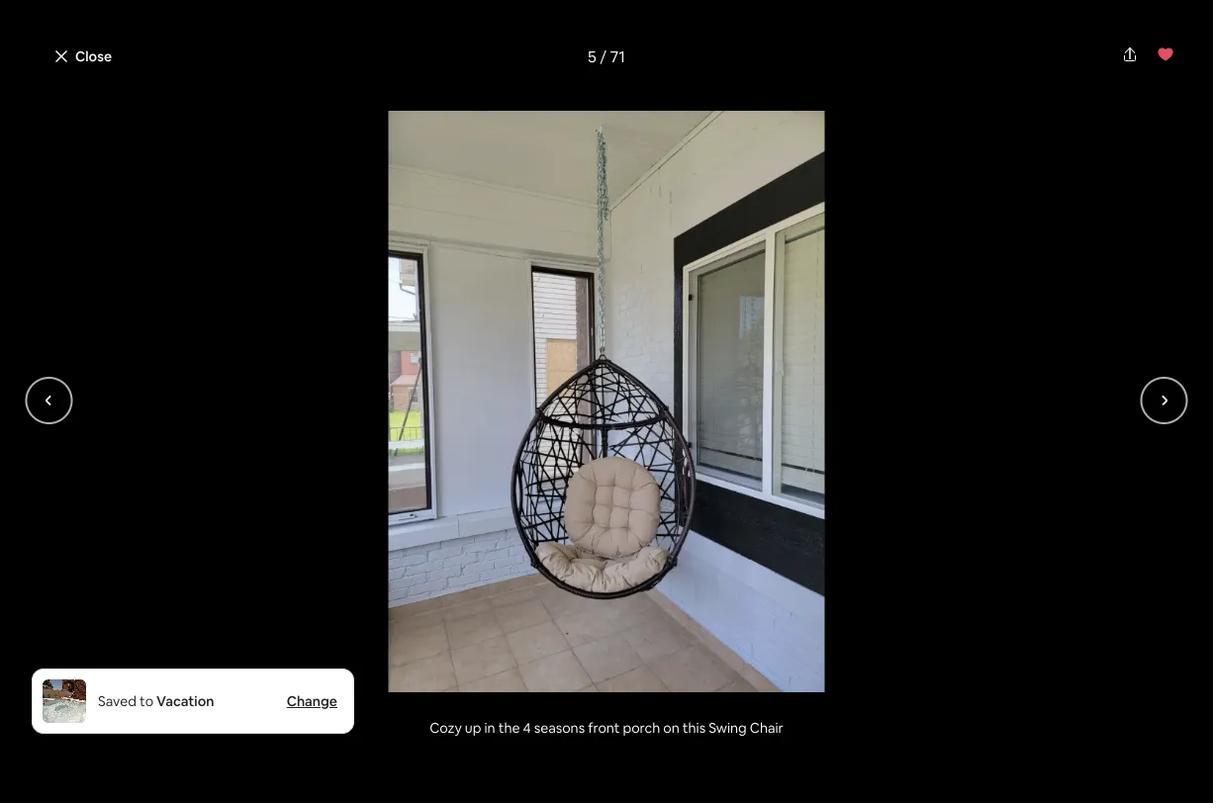 Task type: describe. For each thing, give the bounding box(es) containing it.
indiana,
[[422, 90, 473, 108]]

change button
[[287, 693, 338, 711]]

the
[[499, 720, 520, 738]]

with
[[246, 722, 274, 740]]

a
[[143, 722, 152, 740]]

porch
[[623, 720, 661, 738]]

working.
[[435, 722, 490, 740]]

downtown retreat | hot tub | firepit | grill michigan city, indiana, united states
[[79, 48, 585, 108]]

front
[[588, 720, 620, 738]]

michigan
[[328, 90, 386, 108]]

for
[[414, 722, 432, 740]]

3 | from the left
[[524, 48, 531, 81]]

suited
[[371, 722, 411, 740]]

michigan city, indiana, united states button
[[328, 87, 564, 111]]

states
[[522, 90, 564, 108]]

saved
[[98, 693, 137, 711]]

cozy up in the 4 seasons front porch on this swing chair
[[430, 720, 784, 738]]

2 | from the left
[[428, 48, 435, 81]]

city,
[[389, 90, 419, 108]]

in
[[485, 720, 496, 738]]

saved to vacation
[[98, 693, 214, 711]]

area
[[216, 722, 243, 740]]

71
[[610, 46, 626, 66]]

hot
[[326, 48, 372, 81]]

change
[[287, 693, 338, 711]]

5 / 71
[[588, 46, 626, 66]]

add
[[819, 687, 846, 705]]



Task type: vqa. For each thing, say whether or not it's contained in the screenshot.
Show 1,000+ places link
no



Task type: locate. For each thing, give the bounding box(es) containing it.
1 horizontal spatial |
[[428, 48, 435, 81]]

5
[[588, 46, 597, 66]]

|
[[314, 48, 321, 81], [428, 48, 435, 81], [524, 48, 531, 81]]

dialog
[[0, 0, 1214, 804]]

vacation
[[156, 693, 214, 711]]

seasons
[[534, 720, 585, 738]]

enjoy your morning beverage on the sunny, enclosed front porch. image
[[258, 370, 603, 601], [258, 370, 603, 601]]

retreat
[[218, 48, 309, 81]]

add date
[[819, 687, 879, 705]]

dedicated
[[143, 697, 221, 717]]

that's
[[302, 722, 338, 740]]

workspace
[[224, 697, 306, 717]]

jason is a superhost. learn more about jason. image
[[639, 585, 695, 641], [639, 585, 695, 641]]

2 horizontal spatial |
[[524, 48, 531, 81]]

common
[[155, 722, 213, 740]]

add date button
[[808, 661, 1109, 716]]

firepit
[[441, 48, 519, 81]]

$142
[[808, 610, 855, 638]]

no fumbling with keys; self-check-in is available with a digital keypad smart lock. image
[[258, 609, 956, 804], [258, 609, 956, 804]]

on
[[664, 720, 680, 738]]

| right tub
[[428, 48, 435, 81]]

relax in the spacious, ultra-comfortable living room. note the built-in charging station at lower left. image
[[611, 0, 956, 123], [611, 0, 956, 123], [615, 352, 871, 554]]

| left grill
[[524, 48, 531, 81]]

0 horizontal spatial |
[[314, 48, 321, 81]]

soak your stresses away in the 8-person hot tub. image
[[258, 0, 603, 123], [258, 0, 603, 123], [615, 135, 871, 344]]

you'll love the vintage charm of red zen retreat, along with its updated conveniences. image
[[79, 135, 607, 554]]

date
[[849, 687, 879, 705]]

swing
[[709, 720, 747, 738]]

downtown
[[79, 48, 212, 81]]

united
[[476, 90, 520, 108]]

to
[[140, 693, 154, 711]]

tub
[[377, 48, 423, 81]]

up
[[465, 720, 482, 738]]

/
[[600, 46, 607, 66]]

4
[[523, 720, 531, 738]]

1 | from the left
[[314, 48, 321, 81]]

gather your group around the firepit with its comfortable adirondack chairs. image
[[258, 131, 603, 362], [258, 131, 603, 362]]

None search field
[[458, 0, 755, 10]]

cozy up in the 4 seasons front porch on this swing chair image
[[95, 111, 1119, 693], [95, 111, 1119, 693], [611, 131, 956, 601], [611, 131, 956, 601]]

well-
[[341, 722, 371, 740]]

| left hot
[[314, 48, 321, 81]]

grill
[[536, 48, 585, 81]]

chair
[[750, 720, 784, 738]]

dedicated workspace a common area with wifi that's well-suited for working.
[[143, 697, 490, 740]]

this
[[683, 720, 706, 738]]

cozy
[[430, 720, 462, 738]]

wifi
[[277, 722, 299, 740]]



